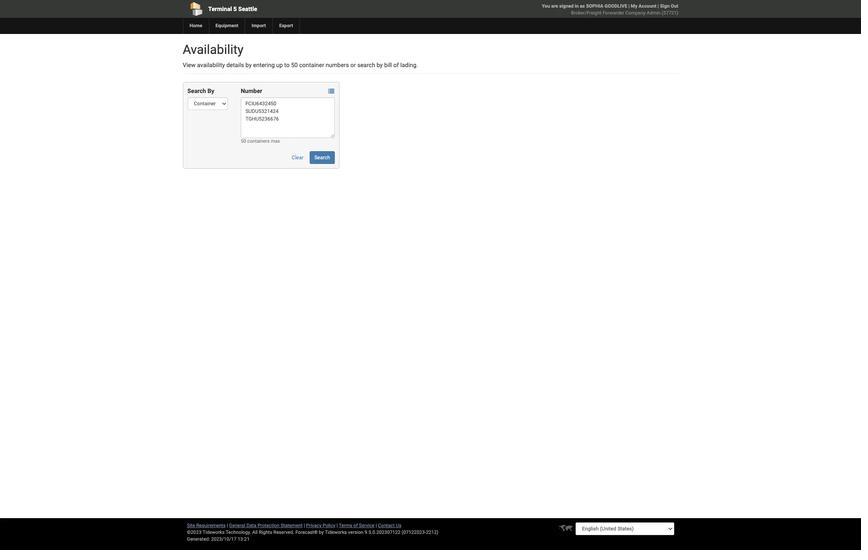 Task type: vqa. For each thing, say whether or not it's contained in the screenshot.
sign out Link
yes



Task type: describe. For each thing, give the bounding box(es) containing it.
you
[[542, 3, 550, 9]]

home
[[190, 23, 202, 29]]

2023/10/17
[[211, 537, 236, 543]]

container
[[299, 62, 324, 68]]

forwarder
[[603, 10, 624, 16]]

2 horizontal spatial by
[[377, 62, 383, 68]]

lading.
[[400, 62, 418, 68]]

privacy policy link
[[306, 524, 335, 529]]

technology.
[[226, 530, 251, 536]]

| up tideworks
[[337, 524, 338, 529]]

my
[[631, 3, 637, 9]]

Number text field
[[241, 97, 335, 138]]

| up 9.5.0.202307122
[[376, 524, 377, 529]]

| left my
[[628, 3, 630, 9]]

©2023 tideworks
[[187, 530, 225, 536]]

policy
[[323, 524, 335, 529]]

availability
[[197, 62, 225, 68]]

bill
[[384, 62, 392, 68]]

service
[[359, 524, 374, 529]]

account
[[639, 3, 656, 9]]

protection
[[258, 524, 279, 529]]

9.5.0.202307122
[[365, 530, 400, 536]]

import link
[[245, 18, 272, 34]]

out
[[671, 3, 678, 9]]

show list image
[[328, 89, 334, 95]]

sign out link
[[660, 3, 678, 9]]

5
[[233, 6, 237, 12]]

terms of service link
[[339, 524, 374, 529]]

general
[[229, 524, 245, 529]]

0 horizontal spatial 50
[[241, 139, 246, 144]]

2212)
[[426, 530, 438, 536]]

goodlive
[[605, 3, 627, 9]]

or
[[350, 62, 356, 68]]

availability
[[183, 42, 244, 57]]

tideworks
[[325, 530, 347, 536]]

sophia
[[586, 3, 603, 9]]

clear button
[[287, 151, 308, 164]]

contact
[[378, 524, 395, 529]]

by
[[207, 88, 214, 94]]

my account link
[[631, 3, 656, 9]]

you are signed in as sophia goodlive | my account | sign out broker/freight forwarder company admin (57721)
[[542, 3, 678, 16]]

privacy
[[306, 524, 321, 529]]

terminal 5 seattle
[[208, 6, 257, 12]]

to
[[284, 62, 290, 68]]

containers
[[247, 139, 270, 144]]

version
[[348, 530, 363, 536]]

export link
[[272, 18, 299, 34]]

search
[[357, 62, 375, 68]]

requirements
[[196, 524, 226, 529]]

import
[[252, 23, 266, 29]]



Task type: locate. For each thing, give the bounding box(es) containing it.
sign
[[660, 3, 670, 9]]

0 horizontal spatial search
[[187, 88, 206, 94]]

1 vertical spatial of
[[353, 524, 358, 529]]

max
[[271, 139, 280, 144]]

0 vertical spatial of
[[393, 62, 399, 68]]

rights
[[259, 530, 272, 536]]

terminal
[[208, 6, 232, 12]]

export
[[279, 23, 293, 29]]

of right bill
[[393, 62, 399, 68]]

search right clear button
[[314, 155, 330, 161]]

1 horizontal spatial by
[[319, 530, 324, 536]]

entering
[[253, 62, 275, 68]]

| up the 'forecast®'
[[304, 524, 305, 529]]

0 horizontal spatial by
[[246, 62, 252, 68]]

of up version
[[353, 524, 358, 529]]

signed
[[559, 3, 574, 9]]

forecast®
[[295, 530, 318, 536]]

50 containers max
[[241, 139, 280, 144]]

search for search
[[314, 155, 330, 161]]

all
[[252, 530, 258, 536]]

equipment
[[215, 23, 238, 29]]

1 horizontal spatial of
[[393, 62, 399, 68]]

| left general
[[227, 524, 228, 529]]

0 vertical spatial 50
[[291, 62, 298, 68]]

1 vertical spatial search
[[314, 155, 330, 161]]

50 left 'containers'
[[241, 139, 246, 144]]

1 horizontal spatial 50
[[291, 62, 298, 68]]

site
[[187, 524, 195, 529]]

broker/freight
[[571, 10, 601, 16]]

by left bill
[[377, 62, 383, 68]]

view availability details by entering up to 50 container numbers or search by bill of lading.
[[183, 62, 418, 68]]

statement
[[281, 524, 303, 529]]

by inside site requirements | general data protection statement | privacy policy | terms of service | contact us ©2023 tideworks technology. all rights reserved. forecast® by tideworks version 9.5.0.202307122 (07122023-2212) generated: 2023/10/17 13:21
[[319, 530, 324, 536]]

reserved.
[[273, 530, 294, 536]]

by
[[246, 62, 252, 68], [377, 62, 383, 68], [319, 530, 324, 536]]

terminal 5 seattle link
[[183, 0, 382, 18]]

(07122023-
[[402, 530, 426, 536]]

up
[[276, 62, 283, 68]]

data
[[246, 524, 256, 529]]

by right details
[[246, 62, 252, 68]]

generated:
[[187, 537, 210, 543]]

in
[[575, 3, 579, 9]]

| left sign on the right top of page
[[658, 3, 659, 9]]

by down privacy policy link
[[319, 530, 324, 536]]

admin
[[647, 10, 660, 16]]

of
[[393, 62, 399, 68], [353, 524, 358, 529]]

0 horizontal spatial of
[[353, 524, 358, 529]]

site requirements | general data protection statement | privacy policy | terms of service | contact us ©2023 tideworks technology. all rights reserved. forecast® by tideworks version 9.5.0.202307122 (07122023-2212) generated: 2023/10/17 13:21
[[187, 524, 438, 543]]

contact us link
[[378, 524, 401, 529]]

of inside site requirements | general data protection statement | privacy policy | terms of service | contact us ©2023 tideworks technology. all rights reserved. forecast® by tideworks version 9.5.0.202307122 (07122023-2212) generated: 2023/10/17 13:21
[[353, 524, 358, 529]]

as
[[580, 3, 585, 9]]

clear
[[292, 155, 304, 161]]

home link
[[183, 18, 209, 34]]

details
[[226, 62, 244, 68]]

1 vertical spatial 50
[[241, 139, 246, 144]]

seattle
[[238, 6, 257, 12]]

search inside button
[[314, 155, 330, 161]]

general data protection statement link
[[229, 524, 303, 529]]

site requirements link
[[187, 524, 226, 529]]

search left by
[[187, 88, 206, 94]]

company
[[625, 10, 646, 16]]

are
[[551, 3, 558, 9]]

|
[[628, 3, 630, 9], [658, 3, 659, 9], [227, 524, 228, 529], [304, 524, 305, 529], [337, 524, 338, 529], [376, 524, 377, 529]]

(57721)
[[662, 10, 678, 16]]

equipment link
[[209, 18, 245, 34]]

terms
[[339, 524, 352, 529]]

1 horizontal spatial search
[[314, 155, 330, 161]]

13:21
[[238, 537, 249, 543]]

numbers
[[326, 62, 349, 68]]

search button
[[310, 151, 335, 164]]

50 right to
[[291, 62, 298, 68]]

50
[[291, 62, 298, 68], [241, 139, 246, 144]]

0 vertical spatial search
[[187, 88, 206, 94]]

view
[[183, 62, 196, 68]]

search
[[187, 88, 206, 94], [314, 155, 330, 161]]

search by
[[187, 88, 214, 94]]

us
[[396, 524, 401, 529]]

search for search by
[[187, 88, 206, 94]]

number
[[241, 88, 262, 94]]



